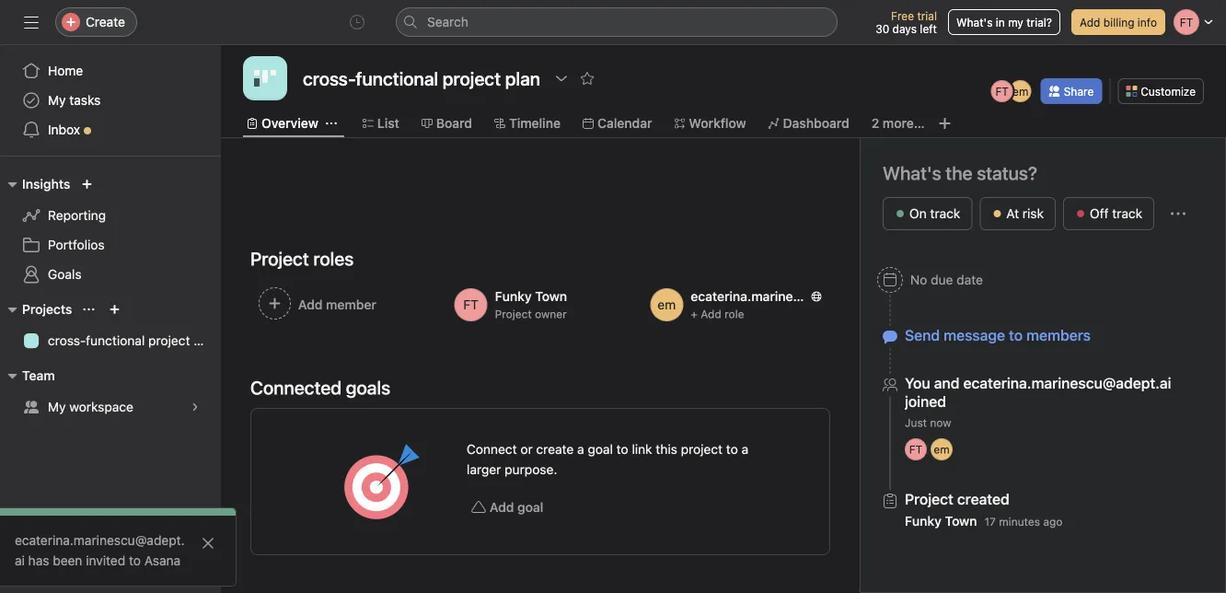 Task type: locate. For each thing, give the bounding box(es) containing it.
project left plan
[[148, 333, 190, 348]]

a right create
[[577, 442, 584, 457]]

members
[[1027, 326, 1091, 344]]

insights element
[[0, 168, 221, 293]]

calendar
[[598, 116, 652, 131]]

share
[[1064, 85, 1094, 98]]

tab actions image
[[326, 118, 337, 129]]

history image
[[350, 15, 365, 29]]

1 horizontal spatial em
[[1013, 85, 1029, 98]]

my down the team
[[48, 399, 66, 414]]

1 vertical spatial what's
[[883, 162, 942, 184]]

0 horizontal spatial goal
[[518, 500, 544, 515]]

project inside connect or create a goal to link this project to a larger purpose.
[[681, 442, 723, 457]]

goal inside add goal button
[[518, 500, 544, 515]]

2 more…
[[872, 116, 925, 131]]

2
[[872, 116, 880, 131]]

to right the message
[[1009, 326, 1023, 344]]

add billing info
[[1080, 16, 1158, 29]]

a
[[577, 442, 584, 457], [742, 442, 749, 457]]

reporting link
[[11, 201, 210, 230]]

track for off track
[[1113, 206, 1143, 221]]

board
[[436, 116, 472, 131]]

you and ecaterina.marinescu@adept.ai joined button
[[905, 374, 1204, 411]]

add inside add billing info button
[[1080, 16, 1101, 29]]

add for add billing info
[[1080, 16, 1101, 29]]

+
[[691, 308, 698, 320]]

workspace
[[69, 399, 133, 414]]

track right the on
[[930, 206, 961, 221]]

0 vertical spatial project
[[148, 333, 190, 348]]

add goal
[[490, 500, 544, 515]]

add right +
[[701, 308, 722, 320]]

you and ecaterina.marinescu@adept.ai joined just now
[[905, 374, 1172, 429]]

1 horizontal spatial track
[[1113, 206, 1143, 221]]

0 horizontal spatial a
[[577, 442, 584, 457]]

my
[[48, 93, 66, 108], [48, 399, 66, 414]]

0 vertical spatial goal
[[588, 442, 613, 457]]

0 vertical spatial what's
[[957, 16, 993, 29]]

ago
[[1044, 515, 1063, 528]]

goals link
[[11, 260, 210, 289]]

0 horizontal spatial what's
[[883, 162, 942, 184]]

1 horizontal spatial what's
[[957, 16, 993, 29]]

goal left link
[[588, 442, 613, 457]]

1 vertical spatial project
[[681, 442, 723, 457]]

ecaterina.marinescu@adept.ai inside you and ecaterina.marinescu@adept.ai joined just now
[[964, 374, 1172, 392]]

cross-functional project plan link
[[11, 326, 219, 355]]

to inside ecaterina.marinescu@adept. ai has been invited to asana
[[129, 553, 141, 568]]

track right 'off'
[[1113, 206, 1143, 221]]

home link
[[11, 56, 210, 86]]

insights button
[[0, 173, 70, 195]]

ft
[[996, 85, 1009, 98], [910, 443, 923, 456]]

to left asana
[[129, 553, 141, 568]]

been
[[53, 553, 82, 568]]

1 vertical spatial add
[[701, 308, 722, 320]]

1 vertical spatial ft
[[910, 443, 923, 456]]

0 vertical spatial em
[[1013, 85, 1029, 98]]

projects button
[[0, 298, 72, 320]]

you
[[905, 374, 931, 392]]

invited
[[86, 553, 125, 568]]

1 my from the top
[[48, 93, 66, 108]]

functional
[[86, 333, 145, 348]]

new image
[[81, 179, 92, 190]]

board link
[[422, 113, 472, 134]]

track inside button
[[930, 206, 961, 221]]

create button
[[55, 7, 137, 37]]

1 horizontal spatial a
[[742, 442, 749, 457]]

ft down in
[[996, 85, 1009, 98]]

now
[[930, 416, 952, 429]]

global element
[[0, 45, 221, 156]]

board image
[[254, 67, 276, 89]]

what's left in
[[957, 16, 993, 29]]

track inside button
[[1113, 206, 1143, 221]]

em left 'share' button
[[1013, 85, 1029, 98]]

invite button
[[18, 553, 97, 586]]

info
[[1138, 16, 1158, 29]]

what's inside button
[[957, 16, 993, 29]]

0 vertical spatial my
[[48, 93, 66, 108]]

1 vertical spatial goal
[[518, 500, 544, 515]]

share button
[[1041, 78, 1103, 104]]

customize
[[1141, 85, 1196, 98]]

town
[[945, 513, 977, 529]]

free trial 30 days left
[[876, 9, 937, 35]]

em down now
[[934, 443, 950, 456]]

em
[[1013, 85, 1029, 98], [934, 443, 950, 456]]

inbox link
[[11, 115, 210, 145]]

what's up the on
[[883, 162, 942, 184]]

reporting
[[48, 208, 106, 223]]

2 my from the top
[[48, 399, 66, 414]]

funky town project owner
[[495, 289, 567, 320]]

1 horizontal spatial goal
[[588, 442, 613, 457]]

create
[[536, 442, 574, 457]]

customize button
[[1118, 78, 1204, 104]]

this
[[656, 442, 678, 457]]

team
[[22, 368, 55, 383]]

document
[[239, 83, 842, 175]]

link
[[632, 442, 653, 457]]

add inside add goal button
[[490, 500, 514, 515]]

add left billing
[[1080, 16, 1101, 29]]

funky town
[[495, 289, 567, 304]]

inbox
[[48, 122, 80, 137]]

1 horizontal spatial project
[[681, 442, 723, 457]]

0 horizontal spatial track
[[930, 206, 961, 221]]

0 horizontal spatial em
[[934, 443, 950, 456]]

project
[[495, 308, 532, 320]]

0 vertical spatial add
[[1080, 16, 1101, 29]]

0 vertical spatial ft
[[996, 85, 1009, 98]]

more…
[[883, 116, 925, 131]]

projects element
[[0, 293, 221, 359]]

0 vertical spatial ecaterina.marinescu@adept.ai
[[691, 289, 876, 304]]

trial
[[918, 9, 937, 22]]

ft down just
[[910, 443, 923, 456]]

my inside the global element
[[48, 93, 66, 108]]

2 vertical spatial add
[[490, 500, 514, 515]]

my for my workspace
[[48, 399, 66, 414]]

project right this
[[681, 442, 723, 457]]

project created
[[905, 490, 1010, 508]]

list link
[[363, 113, 399, 134]]

1 vertical spatial my
[[48, 399, 66, 414]]

goal
[[588, 442, 613, 457], [518, 500, 544, 515]]

a right this
[[742, 442, 749, 457]]

create
[[86, 14, 125, 29]]

owner
[[535, 308, 567, 320]]

to left link
[[617, 442, 629, 457]]

ecaterina.marinescu@adept.ai
[[691, 289, 876, 304], [964, 374, 1172, 392]]

17
[[985, 515, 996, 528]]

connect or create a goal to link this project to a larger purpose.
[[467, 442, 749, 477]]

on track button
[[883, 197, 973, 230]]

goal down purpose.
[[518, 500, 544, 515]]

2 a from the left
[[742, 442, 749, 457]]

None text field
[[298, 62, 545, 95]]

minutes
[[999, 515, 1041, 528]]

track
[[930, 206, 961, 221], [1113, 206, 1143, 221]]

1 horizontal spatial ecaterina.marinescu@adept.ai
[[964, 374, 1172, 392]]

1 a from the left
[[577, 442, 584, 457]]

what's
[[957, 16, 993, 29], [883, 162, 942, 184]]

track for on track
[[930, 206, 961, 221]]

my left tasks
[[48, 93, 66, 108]]

0 horizontal spatial add
[[490, 500, 514, 515]]

add tab image
[[938, 116, 953, 131]]

off track button
[[1064, 197, 1155, 230]]

ecaterina.marinescu@adept.ai up role
[[691, 289, 876, 304]]

1 horizontal spatial ft
[[996, 85, 1009, 98]]

1 vertical spatial ecaterina.marinescu@adept.ai
[[964, 374, 1172, 392]]

project created funky town 17 minutes ago
[[905, 490, 1063, 529]]

search
[[427, 14, 469, 29]]

my inside teams element
[[48, 399, 66, 414]]

teams element
[[0, 359, 221, 425]]

2 horizontal spatial add
[[1080, 16, 1101, 29]]

1 track from the left
[[930, 206, 961, 221]]

trial?
[[1027, 16, 1052, 29]]

add down larger
[[490, 500, 514, 515]]

2 track from the left
[[1113, 206, 1143, 221]]

ecaterina.marinescu@adept.ai down the members
[[964, 374, 1172, 392]]



Task type: describe. For each thing, give the bounding box(es) containing it.
send message to members
[[905, 326, 1091, 344]]

ecaterina.marinescu@adept.
[[15, 533, 185, 548]]

what's for what's in my trial?
[[957, 16, 993, 29]]

0 horizontal spatial ft
[[910, 443, 923, 456]]

free
[[891, 9, 914, 22]]

my tasks link
[[11, 86, 210, 115]]

workflow link
[[674, 113, 746, 134]]

has
[[28, 553, 49, 568]]

what's the status?
[[883, 162, 1038, 184]]

close image
[[201, 536, 215, 551]]

ai
[[15, 553, 25, 568]]

0 horizontal spatial project
[[148, 333, 190, 348]]

0 horizontal spatial ecaterina.marinescu@adept.ai
[[691, 289, 876, 304]]

in
[[996, 16, 1005, 29]]

add for add goal
[[490, 500, 514, 515]]

on track
[[910, 206, 961, 221]]

purpose.
[[505, 462, 558, 477]]

goal inside connect or create a goal to link this project to a larger purpose.
[[588, 442, 613, 457]]

at risk
[[1007, 206, 1044, 221]]

list
[[377, 116, 399, 131]]

timeline link
[[494, 113, 561, 134]]

show options image
[[554, 71, 569, 86]]

no due date button
[[869, 263, 992, 297]]

goals
[[48, 267, 82, 282]]

insights
[[22, 176, 70, 192]]

search list box
[[396, 7, 838, 37]]

to right this
[[726, 442, 738, 457]]

team button
[[0, 365, 55, 387]]

overview link
[[247, 113, 318, 134]]

risk
[[1023, 206, 1044, 221]]

no due date
[[911, 272, 983, 287]]

message
[[944, 326, 1006, 344]]

send message to members button
[[905, 326, 1091, 344]]

on
[[910, 206, 927, 221]]

asana
[[144, 553, 181, 568]]

and
[[934, 374, 960, 392]]

+ add role
[[691, 308, 744, 320]]

search button
[[396, 7, 838, 37]]

more actions image
[[1171, 206, 1186, 221]]

off track
[[1090, 206, 1143, 221]]

off
[[1090, 206, 1109, 221]]

portfolios link
[[11, 230, 210, 260]]

ecaterina.marinescu@adept. ai has been invited to asana
[[15, 533, 185, 568]]

my tasks
[[48, 93, 101, 108]]

projects
[[22, 302, 72, 317]]

30
[[876, 22, 890, 35]]

larger
[[467, 462, 501, 477]]

invite
[[52, 561, 85, 576]]

show options, current sort, top image
[[83, 304, 94, 315]]

left
[[920, 22, 937, 35]]

add to starred image
[[580, 71, 595, 86]]

what's in my trial?
[[957, 16, 1052, 29]]

1 horizontal spatial add
[[701, 308, 722, 320]]

workflow
[[689, 116, 746, 131]]

send
[[905, 326, 940, 344]]

tasks
[[69, 93, 101, 108]]

cross-
[[48, 333, 86, 348]]

home
[[48, 63, 83, 78]]

due
[[931, 272, 954, 287]]

at risk button
[[980, 197, 1056, 230]]

joined
[[905, 393, 947, 410]]

dashboard link
[[769, 113, 850, 134]]

connect
[[467, 442, 517, 457]]

see details, my workspace image
[[190, 401, 201, 413]]

days
[[893, 22, 917, 35]]

hide sidebar image
[[24, 15, 39, 29]]

dashboard
[[783, 116, 850, 131]]

the status?
[[946, 162, 1038, 184]]

what's in my trial? button
[[948, 9, 1061, 35]]

billing
[[1104, 16, 1135, 29]]

my workspace
[[48, 399, 133, 414]]

2 more… button
[[872, 113, 925, 134]]

what's for what's the status?
[[883, 162, 942, 184]]

new project or portfolio image
[[109, 304, 120, 315]]

1 vertical spatial em
[[934, 443, 950, 456]]

funky
[[905, 513, 942, 529]]

or
[[521, 442, 533, 457]]

funky town link
[[905, 513, 977, 529]]

portfolios
[[48, 237, 105, 252]]

connected goals
[[250, 377, 391, 398]]

calendar link
[[583, 113, 652, 134]]

my for my tasks
[[48, 93, 66, 108]]

add member
[[298, 297, 377, 312]]



Task type: vqa. For each thing, say whether or not it's contained in the screenshot.
bottom BOARD icon
no



